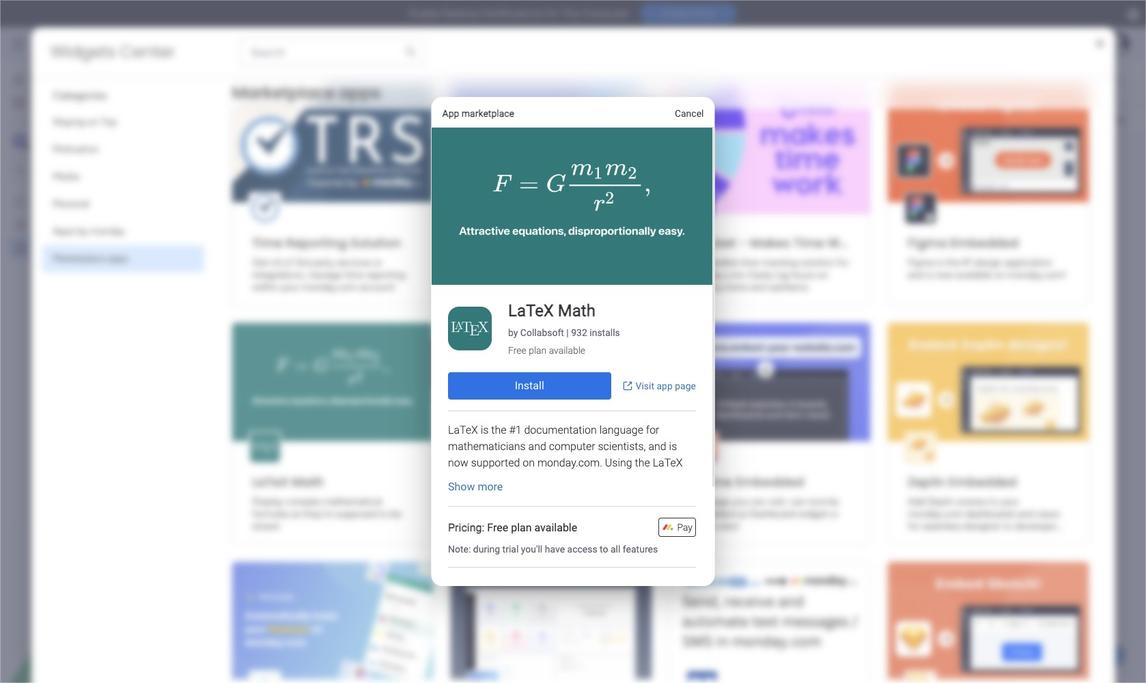 Task type: describe. For each thing, give the bounding box(es) containing it.
or inside 'time reporting solution get rid of 3rd party services or integrations, manage time reporting within your monday.com account'
[[374, 257, 382, 269]]

can down into
[[530, 509, 545, 520]]

mathematical
[[324, 496, 382, 508]]

m
[[16, 135, 24, 146]]

1 vertical spatial new
[[32, 242, 52, 254]]

none search field filter dashboard by text
[[408, 109, 536, 131]]

3rd
[[295, 257, 309, 269]]

shown
[[252, 521, 280, 532]]

home option
[[8, 68, 166, 90]]

home link
[[8, 68, 166, 90]]

share
[[1061, 75, 1086, 87]]

visit,
[[768, 496, 788, 508]]

notifications
[[483, 8, 543, 20]]

search image for 'search field' within new dashboard banner
[[520, 115, 531, 126]]

personal
[[53, 198, 89, 210]]

be inside latex math display complex mathematical formulas as they're supposed to be shown
[[391, 509, 402, 520]]

Chart field
[[210, 153, 252, 171]]

time reporting solution get rid of 3rd party services or integrations, manage time reporting within your monday.com account
[[252, 234, 405, 293]]

items
[[725, 282, 748, 293]]

party
[[312, 257, 334, 269]]

monday.com inside html embedded html right into monday.com! anything you can build in html can now be added to monday.com
[[545, 521, 600, 532]]

handoff
[[908, 533, 942, 545]]

html embedded html right into monday.com! anything you can build in html can now be added to monday.com
[[471, 474, 624, 532]]

into
[[521, 496, 538, 508]]

new dashboard banner
[[181, 60, 1147, 137]]

view button
[[607, 71, 640, 93]]

arrow down image
[[686, 112, 703, 128]]

right
[[498, 496, 519, 508]]

plans
[[258, 38, 280, 49]]

existing
[[689, 282, 722, 293]]

math
[[292, 474, 324, 491]]

iframe embedded any page you can visit, can now be embedded as dashboard widget or board view!
[[689, 474, 839, 532]]

dapulse close image
[[1128, 8, 1140, 22]]

monday work management
[[61, 36, 212, 51]]

dashboard inside banner
[[257, 66, 377, 97]]

now inside html embedded html right into monday.com! anything you can build in html can now be added to monday.com
[[471, 521, 489, 532]]

display
[[252, 496, 283, 508]]

apps inside option
[[108, 253, 129, 265]]

figma embedded figma is the #1 design application and is now available on monday.com!
[[908, 234, 1066, 281]]

dapulse x slim image
[[1097, 39, 1105, 49]]

embedded for html embedded
[[506, 474, 574, 491]]

solution
[[350, 234, 401, 252]]

1 vertical spatial html
[[471, 496, 496, 508]]

widgets
[[50, 40, 116, 63]]

apps by monday
[[53, 226, 125, 237]]

main
[[31, 134, 55, 147]]

or inside iframe embedded any page you can visit, can now be embedded as dashboard widget or board view!
[[830, 509, 839, 520]]

0 vertical spatial monday
[[61, 36, 108, 51]]

monday.com! inside html embedded html right into monday.com! anything you can build in html can now be added to monday.com
[[540, 496, 598, 508]]

monday inside apps by monday option
[[90, 226, 125, 237]]

add widget button
[[198, 109, 277, 131]]

log
[[776, 269, 789, 281]]

chart
[[213, 153, 249, 170]]

integrations,
[[252, 269, 305, 281]]

iframe
[[689, 474, 733, 491]]

share button
[[1036, 70, 1092, 92]]

1
[[308, 114, 312, 126]]

build
[[548, 509, 569, 520]]

get
[[252, 257, 268, 269]]

person
[[595, 114, 624, 126]]

latex
[[252, 474, 289, 491]]

add widget
[[222, 114, 272, 126]]

they're
[[303, 509, 333, 520]]

embedded for iframe embedded
[[736, 474, 804, 491]]

Search in workspace field
[[29, 162, 114, 178]]

seamless
[[923, 521, 962, 532]]

added
[[504, 521, 531, 532]]

center
[[120, 40, 175, 63]]

motivation
[[53, 144, 99, 155]]

more dots image
[[634, 157, 643, 167]]

time-
[[740, 257, 764, 269]]

media option
[[42, 163, 204, 191]]

lottie animation image
[[0, 545, 174, 683]]

0 vertical spatial html
[[471, 474, 503, 491]]

complex
[[285, 496, 321, 508]]

on inside option
[[88, 116, 99, 128]]

solution
[[801, 257, 835, 269]]

to down dashboards
[[1003, 521, 1012, 532]]

staying
[[53, 116, 85, 128]]

motivation option
[[42, 136, 204, 163]]

beautiful.ai
[[471, 234, 541, 252]]

you inside html embedded html right into monday.com! anything you can build in html can now be added to monday.com
[[512, 509, 528, 520]]

public board image
[[14, 218, 27, 231]]

public dashboard image
[[14, 241, 27, 254]]

to inside latex math display complex mathematical formulas as they're supposed to be shown
[[379, 509, 388, 520]]

desktop
[[443, 8, 481, 20]]

tracket - makes time work the flexible time-tracking solution for monday.com. easily log hours on existing items and subitems.
[[689, 234, 860, 293]]

your inside zeplin embedded add zeplin scenes to your monday.com dashboards and views for seamless designer to developer handoff
[[1001, 496, 1020, 508]]

workspace selection element
[[13, 133, 114, 150]]

filter button
[[638, 109, 703, 131]]

work for monday
[[110, 36, 135, 51]]

for inside zeplin embedded add zeplin scenes to your monday.com dashboards and views for seamless designer to developer handoff
[[908, 521, 920, 532]]

within
[[252, 282, 278, 293]]

design
[[974, 257, 1003, 269]]

easily
[[749, 269, 773, 281]]

now inside figma embedded figma is the #1 design application and is now available on monday.com!
[[935, 269, 953, 281]]

categories
[[53, 89, 107, 102]]

latex math display complex mathematical formulas as they're supposed to be shown
[[252, 474, 402, 532]]

categories heading
[[42, 77, 204, 109]]

categories list box
[[42, 77, 215, 273]]

home
[[30, 73, 56, 85]]

developer
[[1015, 521, 1057, 532]]

tracket
[[689, 234, 736, 252]]

meeting
[[32, 219, 67, 230]]

on inside figma embedded figma is the #1 design application and is now available on monday.com!
[[995, 269, 1006, 281]]

work for my
[[47, 96, 68, 108]]

scenes
[[957, 496, 987, 508]]

0 vertical spatial marketplace
[[232, 81, 335, 104]]

to up dashboards
[[989, 496, 998, 508]]

account
[[360, 282, 395, 293]]

widget inside popup button
[[242, 114, 272, 126]]

staying on top
[[53, 116, 117, 128]]

the
[[689, 257, 705, 269]]

flexible
[[707, 257, 738, 269]]

dashboard inside iframe embedded any page you can visit, can now be embedded as dashboard widget or board view!
[[750, 509, 796, 520]]

can right in
[[609, 509, 624, 520]]

as inside latex math display complex mathematical formulas as they're supposed to be shown
[[291, 509, 301, 520]]

help button
[[1077, 645, 1125, 667]]

can left visit,
[[750, 496, 766, 508]]

supposed
[[335, 509, 377, 520]]

apps by monday option
[[42, 218, 204, 245]]

none search field search for a column type
[[240, 38, 424, 66]]



Task type: locate. For each thing, give the bounding box(es) containing it.
New Dashboard field
[[202, 66, 381, 97]]

1 horizontal spatial time
[[794, 234, 825, 252]]

any
[[689, 496, 706, 508]]

None search field
[[240, 38, 424, 66], [408, 109, 536, 131]]

page
[[708, 496, 730, 508]]

see plans
[[239, 38, 280, 49]]

0 vertical spatial you
[[732, 496, 748, 508]]

2 horizontal spatial monday.com
[[908, 509, 963, 520]]

0 vertical spatial monday.com
[[302, 282, 357, 293]]

1 vertical spatial apps
[[108, 253, 129, 265]]

embedded up scenes at the bottom of page
[[949, 474, 1017, 491]]

enable for enable desktop notifications on this computer
[[409, 8, 440, 20]]

public board image
[[14, 195, 27, 208]]

1 vertical spatial marketplace
[[53, 253, 106, 265]]

0 horizontal spatial board
[[67, 195, 92, 207]]

marketplace apps inside option
[[53, 253, 129, 265]]

1 time from the left
[[252, 234, 283, 252]]

work up staying
[[47, 96, 68, 108]]

1 horizontal spatial widget
[[798, 509, 828, 520]]

0 vertical spatial none search field
[[240, 38, 424, 66]]

marketplace inside option
[[53, 253, 106, 265]]

0 vertical spatial new dashboard
[[206, 66, 377, 97]]

main workspace
[[31, 134, 112, 147]]

board for my first board
[[67, 195, 92, 207]]

1 vertical spatial widget
[[798, 509, 828, 520]]

your up dashboards
[[1001, 496, 1020, 508]]

0 vertical spatial your
[[280, 282, 299, 293]]

on
[[546, 8, 559, 20]]

apps up 1 connected board
[[339, 81, 381, 104]]

1 horizontal spatial monday.com
[[545, 521, 600, 532]]

new right public dashboard icon
[[32, 242, 52, 254]]

monday.com.
[[689, 269, 747, 281]]

monday up home option
[[61, 36, 108, 51]]

1 vertical spatial add
[[908, 496, 926, 508]]

2 as from the left
[[738, 509, 747, 520]]

figma up the
[[908, 234, 947, 252]]

monday.com down manage at the left top
[[302, 282, 357, 293]]

0 horizontal spatial dashboard
[[54, 242, 101, 254]]

work
[[828, 234, 860, 252]]

makes
[[750, 234, 790, 252]]

work up categories heading
[[110, 36, 135, 51]]

0 vertical spatial add
[[222, 114, 240, 126]]

enable desktop notifications on this computer
[[409, 8, 630, 20]]

for inside tracket - makes time work the flexible time-tracking solution for monday.com. easily log hours on existing items and subitems.
[[837, 257, 849, 269]]

your down integrations,
[[280, 282, 299, 293]]

can right visit,
[[790, 496, 805, 508]]

see plans button
[[221, 33, 286, 54]]

1 connected board button
[[283, 109, 394, 131]]

zeplin embedded add zeplin scenes to your monday.com dashboards and views for seamless designer to developer handoff
[[908, 474, 1060, 545]]

designer
[[964, 521, 1001, 532]]

2 vertical spatial dashboard
[[750, 509, 796, 520]]

add inside popup button
[[222, 114, 240, 126]]

list box containing my first board
[[0, 187, 174, 444]]

1 vertical spatial figma
[[908, 257, 934, 269]]

add to favorites image
[[388, 75, 402, 89]]

0 vertical spatial or
[[374, 257, 382, 269]]

marketplace apps down apps by monday at left top
[[53, 253, 129, 265]]

1 vertical spatial marketplace apps
[[53, 253, 129, 265]]

my inside option
[[31, 96, 45, 108]]

embedded inside html embedded html right into monday.com! anything you can build in html can now be added to monday.com
[[506, 474, 574, 491]]

0 horizontal spatial on
[[88, 116, 99, 128]]

monday right by in the top of the page
[[90, 226, 125, 237]]

1 horizontal spatial you
[[732, 496, 748, 508]]

0 horizontal spatial be
[[391, 509, 402, 520]]

time up solution
[[794, 234, 825, 252]]

monday
[[61, 36, 108, 51], [90, 226, 125, 237]]

0 vertical spatial for
[[837, 257, 849, 269]]

as down complex
[[291, 509, 301, 520]]

0 horizontal spatial you
[[512, 509, 528, 520]]

board
[[363, 114, 388, 126], [67, 195, 92, 207]]

marketplace up 1
[[232, 81, 335, 104]]

1 vertical spatial and
[[751, 282, 767, 293]]

2 horizontal spatial on
[[995, 269, 1006, 281]]

my for my work
[[31, 96, 45, 108]]

0 horizontal spatial enable
[[409, 8, 440, 20]]

html up right
[[471, 474, 503, 491]]

new up add widget popup button
[[206, 66, 252, 97]]

formulas
[[252, 509, 289, 520]]

on down design
[[995, 269, 1006, 281]]

monday.com inside 'time reporting solution get rid of 3rd party services or integrations, manage time reporting within your monday.com account'
[[302, 282, 357, 293]]

1 vertical spatial be
[[391, 509, 402, 520]]

to
[[989, 496, 998, 508], [379, 509, 388, 520], [534, 521, 543, 532], [1003, 521, 1012, 532]]

embedded inside zeplin embedded add zeplin scenes to your monday.com dashboards and views for seamless designer to developer handoff
[[949, 474, 1017, 491]]

as up the view!
[[738, 509, 747, 520]]

enable for enable now!
[[663, 8, 691, 19]]

or
[[374, 257, 382, 269], [830, 509, 839, 520]]

workspace
[[58, 134, 112, 147]]

1 vertical spatial you
[[512, 509, 528, 520]]

0 horizontal spatial marketplace apps
[[53, 253, 129, 265]]

settings image
[[1114, 113, 1128, 127]]

is left available
[[926, 269, 933, 281]]

time inside tracket - makes time work the flexible time-tracking solution for monday.com. easily log hours on existing items and subitems.
[[794, 234, 825, 252]]

list box
[[0, 187, 174, 444]]

enable left now!
[[663, 8, 691, 19]]

1 horizontal spatial board
[[363, 114, 388, 126]]

my left first
[[32, 195, 45, 207]]

apps
[[53, 226, 75, 237]]

2 time from the left
[[794, 234, 825, 252]]

and up the developer
[[1018, 509, 1033, 520]]

my work
[[31, 96, 68, 108]]

lottie animation element
[[0, 545, 174, 683]]

work inside "my work" option
[[47, 96, 68, 108]]

and down easily
[[751, 282, 767, 293]]

monday.com up seamless
[[908, 509, 963, 520]]

widget inside iframe embedded any page you can visit, can now be embedded as dashboard widget or board view!
[[798, 509, 828, 520]]

my down "home"
[[31, 96, 45, 108]]

rid
[[270, 257, 281, 269]]

notes
[[70, 219, 96, 230]]

and inside tracket - makes time work the flexible time-tracking solution for monday.com. easily log hours on existing items and subitems.
[[751, 282, 767, 293]]

kendall parks image
[[1109, 33, 1130, 55]]

staying on top option
[[42, 109, 204, 136]]

marketplace down by in the top of the page
[[53, 253, 106, 265]]

my inside list box
[[32, 195, 45, 207]]

figma
[[908, 234, 947, 252], [908, 257, 934, 269]]

available
[[956, 269, 993, 281]]

monday.com!
[[1008, 269, 1066, 281], [540, 496, 598, 508]]

be right the supposed
[[391, 509, 402, 520]]

widget
[[242, 114, 272, 126], [798, 509, 828, 520]]

monday.com! inside figma embedded figma is the #1 design application and is now available on monday.com!
[[1008, 269, 1066, 281]]

monday.com inside zeplin embedded add zeplin scenes to your monday.com dashboards and views for seamless designer to developer handoff
[[908, 509, 963, 520]]

view!
[[717, 521, 739, 532]]

new
[[206, 66, 252, 97], [32, 242, 52, 254]]

1 vertical spatial now
[[808, 496, 826, 508]]

manage
[[308, 269, 342, 281]]

personal option
[[42, 191, 204, 218]]

see
[[239, 38, 255, 49]]

reporting
[[286, 234, 347, 252]]

0 vertical spatial widget
[[242, 114, 272, 126]]

0 horizontal spatial time
[[252, 234, 283, 252]]

media
[[53, 171, 79, 182]]

2 figma from the top
[[908, 257, 934, 269]]

dashboard
[[257, 66, 377, 97], [54, 242, 101, 254], [750, 509, 796, 520]]

board right first
[[67, 195, 92, 207]]

now!
[[694, 8, 715, 19]]

be
[[828, 496, 839, 508], [391, 509, 402, 520], [491, 521, 502, 532]]

marketplace apps up 1
[[232, 81, 381, 104]]

now right visit,
[[808, 496, 826, 508]]

widgets center
[[50, 40, 175, 63]]

-
[[739, 234, 747, 252]]

embedded for figma embedded
[[951, 234, 1019, 252]]

0 vertical spatial apps
[[339, 81, 381, 104]]

1 horizontal spatial is
[[936, 257, 943, 269]]

board
[[689, 521, 714, 532]]

1 horizontal spatial monday.com!
[[1008, 269, 1066, 281]]

0 vertical spatial now
[[935, 269, 953, 281]]

1 horizontal spatial on
[[818, 269, 828, 281]]

0 vertical spatial marketplace apps
[[232, 81, 381, 104]]

0 vertical spatial search image
[[404, 46, 417, 58]]

2 vertical spatial html
[[581, 509, 606, 520]]

now inside iframe embedded any page you can visit, can now be embedded as dashboard widget or board view!
[[808, 496, 826, 508]]

filter
[[660, 114, 681, 126]]

enable inside button
[[663, 8, 691, 19]]

1 horizontal spatial for
[[908, 521, 920, 532]]

0 vertical spatial is
[[936, 257, 943, 269]]

2 vertical spatial be
[[491, 521, 502, 532]]

0 horizontal spatial now
[[471, 521, 489, 532]]

0 horizontal spatial apps
[[108, 253, 129, 265]]

and inside figma embedded figma is the #1 design application and is now available on monday.com!
[[908, 269, 924, 281]]

1 horizontal spatial or
[[830, 509, 839, 520]]

apps down apps by monday option
[[108, 253, 129, 265]]

embedded up into
[[506, 474, 574, 491]]

time
[[252, 234, 283, 252], [794, 234, 825, 252]]

0 horizontal spatial search image
[[404, 46, 417, 58]]

now down the
[[935, 269, 953, 281]]

0 horizontal spatial new
[[32, 242, 52, 254]]

1 horizontal spatial new dashboard
[[206, 66, 377, 97]]

add up chart
[[222, 114, 240, 126]]

be inside html embedded html right into monday.com! anything you can build in html can now be added to monday.com
[[491, 521, 502, 532]]

0 vertical spatial work
[[110, 36, 135, 51]]

0 vertical spatial zeplin
[[908, 474, 946, 491]]

zeplin
[[908, 474, 946, 491], [928, 496, 955, 508]]

1 horizontal spatial marketplace apps
[[232, 81, 381, 104]]

new dashboard inside banner
[[206, 66, 377, 97]]

board inside popup button
[[363, 114, 388, 126]]

add up seamless
[[908, 496, 926, 508]]

0 horizontal spatial your
[[280, 282, 299, 293]]

marketplace apps option
[[42, 245, 204, 273]]

figma left the
[[908, 257, 934, 269]]

you right page
[[732, 496, 748, 508]]

by
[[78, 226, 88, 237]]

0 vertical spatial figma
[[908, 234, 947, 252]]

monday.com
[[302, 282, 357, 293], [908, 509, 963, 520], [545, 521, 600, 532]]

enable now!
[[663, 8, 715, 19]]

1 horizontal spatial new
[[206, 66, 252, 97]]

of
[[284, 257, 293, 269]]

0 horizontal spatial widget
[[242, 114, 272, 126]]

html right in
[[581, 509, 606, 520]]

can
[[750, 496, 766, 508], [790, 496, 805, 508], [530, 509, 545, 520], [609, 509, 624, 520]]

for down the work
[[837, 257, 849, 269]]

to right the supposed
[[379, 509, 388, 520]]

0 horizontal spatial work
[[47, 96, 68, 108]]

be inside iframe embedded any page you can visit, can now be embedded as dashboard widget or board view!
[[828, 496, 839, 508]]

your inside 'time reporting solution get rid of 3rd party services or integrations, manage time reporting within your monday.com account'
[[280, 282, 299, 293]]

0 horizontal spatial is
[[926, 269, 933, 281]]

1 vertical spatial board
[[67, 195, 92, 207]]

1 vertical spatial is
[[926, 269, 933, 281]]

monday.com! down the application
[[1008, 269, 1066, 281]]

0 horizontal spatial monday.com!
[[540, 496, 598, 508]]

embedded
[[689, 509, 736, 520]]

1 figma from the top
[[908, 234, 947, 252]]

2 vertical spatial now
[[471, 521, 489, 532]]

for up handoff
[[908, 521, 920, 532]]

is
[[936, 257, 943, 269], [926, 269, 933, 281]]

enable now! button
[[641, 4, 738, 24]]

you up added
[[512, 509, 528, 520]]

1 horizontal spatial add
[[908, 496, 926, 508]]

new dashboard down apps
[[32, 242, 101, 254]]

on down solution
[[818, 269, 828, 281]]

my first board
[[32, 195, 92, 207]]

option
[[0, 189, 174, 192]]

search image
[[404, 46, 417, 58], [520, 115, 531, 126]]

html up anything
[[471, 496, 496, 508]]

0 vertical spatial new
[[206, 66, 252, 97]]

1 vertical spatial dashboard
[[54, 242, 101, 254]]

marketplace
[[232, 81, 335, 104], [53, 253, 106, 265]]

1 horizontal spatial dashboard
[[257, 66, 377, 97]]

board for 1 connected board
[[363, 114, 388, 126]]

0 vertical spatial dashboard
[[257, 66, 377, 97]]

0 horizontal spatial or
[[374, 257, 382, 269]]

1 vertical spatial search image
[[520, 115, 531, 126]]

embedded
[[951, 234, 1019, 252], [506, 474, 574, 491], [736, 474, 804, 491], [949, 474, 1017, 491]]

now down anything
[[471, 521, 489, 532]]

2 horizontal spatial dashboard
[[750, 509, 796, 520]]

0 horizontal spatial monday.com
[[302, 282, 357, 293]]

embedded inside iframe embedded any page you can visit, can now be embedded as dashboard widget or board view!
[[736, 474, 804, 491]]

add inside zeplin embedded add zeplin scenes to your monday.com dashboards and views for seamless designer to developer handoff
[[908, 496, 926, 508]]

Search for a column type search field
[[240, 38, 424, 66]]

be right visit,
[[828, 496, 839, 508]]

time
[[344, 269, 363, 281]]

1 horizontal spatial work
[[110, 36, 135, 51]]

embedded up visit,
[[736, 474, 804, 491]]

dashboard inside list box
[[54, 242, 101, 254]]

enable
[[409, 8, 440, 20], [663, 8, 691, 19]]

1 horizontal spatial as
[[738, 509, 747, 520]]

you inside iframe embedded any page you can visit, can now be embedded as dashboard widget or board view!
[[732, 496, 748, 508]]

select product image
[[12, 37, 26, 51]]

1 horizontal spatial now
[[808, 496, 826, 508]]

workspace image
[[13, 133, 27, 148]]

views
[[1036, 509, 1060, 520]]

as
[[291, 509, 301, 520], [738, 509, 747, 520]]

to right added
[[534, 521, 543, 532]]

#1
[[962, 257, 972, 269]]

be down anything
[[491, 521, 502, 532]]

2 vertical spatial and
[[1018, 509, 1033, 520]]

new inside new dashboard banner
[[206, 66, 252, 97]]

1 horizontal spatial and
[[908, 269, 924, 281]]

embedded up design
[[951, 234, 1019, 252]]

0 vertical spatial my
[[31, 96, 45, 108]]

on left the top
[[88, 116, 99, 128]]

1 vertical spatial none search field
[[408, 109, 536, 131]]

dashboard down by in the top of the page
[[54, 242, 101, 254]]

in
[[571, 509, 579, 520]]

0 horizontal spatial new dashboard
[[32, 242, 101, 254]]

anything
[[471, 509, 509, 520]]

time inside 'time reporting solution get rid of 3rd party services or integrations, manage time reporting within your monday.com account'
[[252, 234, 283, 252]]

0 horizontal spatial add
[[222, 114, 240, 126]]

reporting
[[366, 269, 405, 281]]

dashboard down search for a column type 'search field'
[[257, 66, 377, 97]]

is left the
[[936, 257, 943, 269]]

1 connected board
[[308, 114, 388, 126]]

2 vertical spatial monday.com
[[545, 521, 600, 532]]

new dashboard up 1
[[206, 66, 377, 97]]

monday.com down in
[[545, 521, 600, 532]]

1 vertical spatial zeplin
[[928, 496, 955, 508]]

time up "get"
[[252, 234, 283, 252]]

new dashboard
[[206, 66, 377, 97], [32, 242, 101, 254]]

embedded inside figma embedded figma is the #1 design application and is now available on monday.com!
[[951, 234, 1019, 252]]

to inside html embedded html right into monday.com! anything you can build in html can now be added to monday.com
[[534, 521, 543, 532]]

2 horizontal spatial be
[[828, 496, 839, 508]]

and inside zeplin embedded add zeplin scenes to your monday.com dashboards and views for seamless designer to developer handoff
[[1018, 509, 1033, 520]]

my work link
[[8, 92, 166, 113]]

2 horizontal spatial and
[[1018, 509, 1033, 520]]

none search field inside new dashboard banner
[[408, 109, 536, 131]]

1 vertical spatial your
[[1001, 496, 1020, 508]]

dashboard down visit,
[[750, 509, 796, 520]]

2 horizontal spatial now
[[935, 269, 953, 281]]

search image for search for a column type 'search field'
[[404, 46, 417, 58]]

1 as from the left
[[291, 509, 301, 520]]

my for my first board
[[32, 195, 45, 207]]

0 horizontal spatial and
[[751, 282, 767, 293]]

enable left desktop
[[409, 8, 440, 20]]

and left available
[[908, 269, 924, 281]]

1 vertical spatial monday.com!
[[540, 496, 598, 508]]

1 horizontal spatial be
[[491, 521, 502, 532]]

embedded for zeplin embedded
[[949, 474, 1017, 491]]

as inside iframe embedded any page you can visit, can now be embedded as dashboard widget or board view!
[[738, 509, 747, 520]]

1 vertical spatial monday.com
[[908, 509, 963, 520]]

1 vertical spatial monday
[[90, 226, 125, 237]]

you
[[732, 496, 748, 508], [512, 509, 528, 520]]

board right connected
[[363, 114, 388, 126]]

0 horizontal spatial for
[[837, 257, 849, 269]]

monday.com! up in
[[540, 496, 598, 508]]

my work option
[[8, 92, 166, 113]]

0 horizontal spatial as
[[291, 509, 301, 520]]

on inside tracket - makes time work the flexible time-tracking solution for monday.com. easily log hours on existing items and subitems.
[[818, 269, 828, 281]]

Filter dashboard by text search field
[[408, 109, 536, 131]]

connected
[[314, 114, 361, 126]]

dashboards
[[966, 509, 1015, 520]]



Task type: vqa. For each thing, say whether or not it's contained in the screenshot.
the Home
yes



